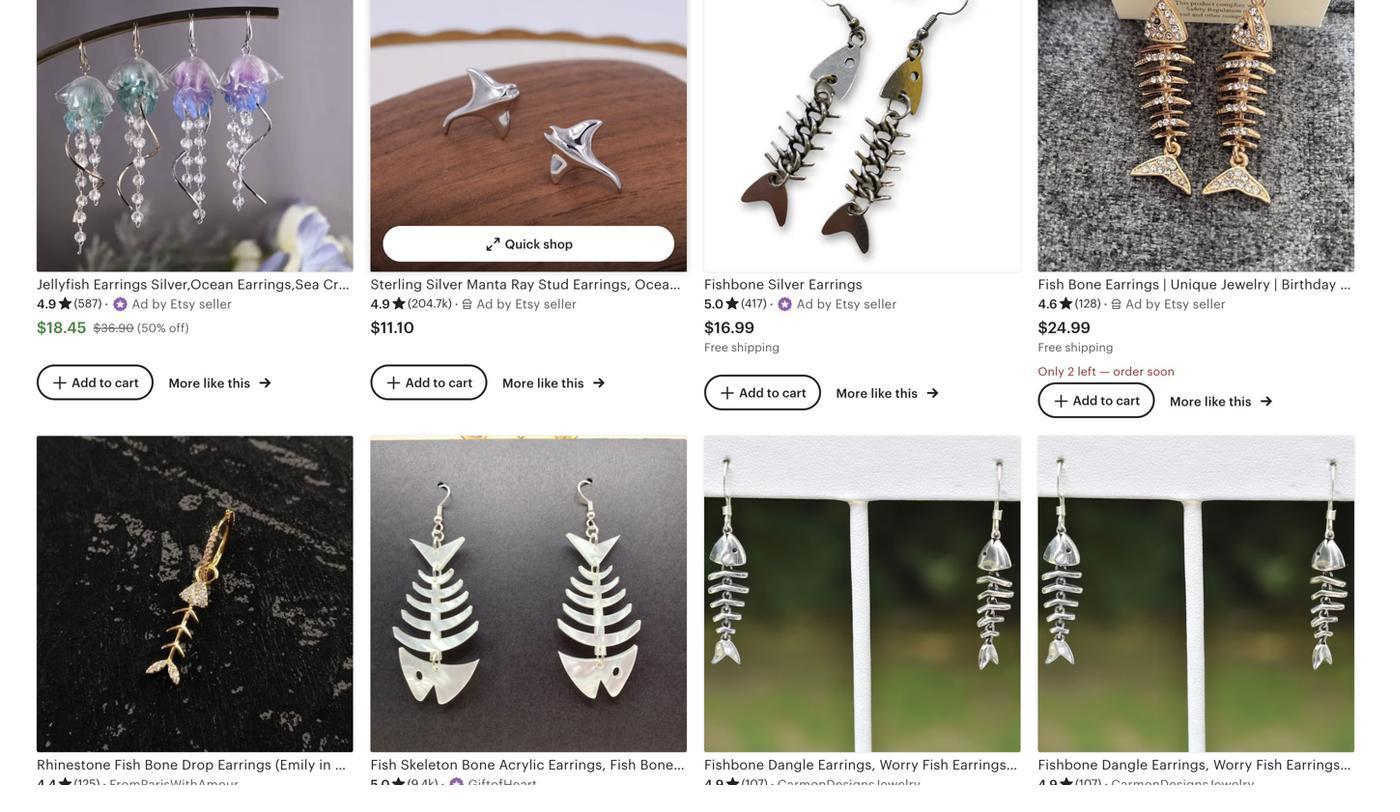 Task type: vqa. For each thing, say whether or not it's contained in the screenshot.
31.11
no



Task type: locate. For each thing, give the bounding box(es) containing it.
| left m
[[1376, 277, 1379, 292]]

0 horizontal spatial free
[[705, 341, 729, 354]]

2 shipping from the left
[[1066, 341, 1114, 354]]

rhinestone fish bone drop earrings (emily in paris)
[[37, 758, 371, 773]]

add to cart down 11.10 at left
[[406, 376, 473, 390]]

$ inside $ 24.99 free shipping
[[1039, 319, 1048, 337]]

left
[[1078, 365, 1097, 378]]

add to cart for 24.99
[[1073, 394, 1141, 409]]

cart for 16.99
[[783, 386, 807, 400]]

1 shipping from the left
[[732, 341, 780, 354]]

earrings
[[809, 277, 863, 292], [1106, 277, 1160, 292], [218, 758, 272, 773]]

4.9 down "sterling"
[[371, 297, 390, 311]]

cart for 24.99
[[1117, 394, 1141, 409]]

quirky
[[899, 277, 942, 292]]

1 horizontal spatial earrings
[[809, 277, 863, 292]]

add to cart button
[[37, 365, 153, 401], [371, 365, 487, 401], [705, 375, 821, 411], [1039, 383, 1155, 419]]

like
[[203, 376, 225, 391], [537, 376, 559, 391], [871, 386, 893, 401], [1205, 395, 1226, 409]]

2 horizontal spatial |
[[1376, 277, 1379, 292]]

earrings,
[[573, 277, 631, 292], [773, 277, 831, 292], [548, 758, 607, 773], [750, 758, 808, 773]]

· right (128)
[[1104, 297, 1108, 311]]

fishbone dangle earrings, worry fish earrings, skeleton fish earrings, bone earrings, beach jewelry, moveable fish earrings, silver fish image
[[705, 436, 1021, 753], [1039, 436, 1355, 753]]

fish left "statement"
[[610, 758, 637, 773]]

to down only 2 left — order soon on the top of page
[[1101, 394, 1114, 409]]

add to cart for 16.99
[[740, 386, 807, 400]]

add to cart down $ 16.99 free shipping
[[740, 386, 807, 400]]

·
[[105, 297, 109, 311], [455, 297, 459, 311], [770, 297, 774, 311], [1104, 297, 1108, 311]]

this for 16.99
[[896, 386, 918, 401]]

to for 24.99
[[1101, 394, 1114, 409]]

fish
[[743, 277, 770, 292], [1039, 277, 1065, 292], [114, 758, 141, 773], [371, 758, 397, 773], [610, 758, 637, 773]]

add to cart down $ 18.45 $ 36.90 (50% off) on the left of the page
[[72, 376, 139, 390]]

sterling silver manta ray stud earrings, ocean creature fish earrings, cute and quirky
[[371, 277, 942, 292]]

0 horizontal spatial fishbone dangle earrings, worry fish earrings, skeleton fish earrings, bone earrings, beach jewelry, moveable fish earrings, silver fish image
[[705, 436, 1021, 753]]

fish left skeleton
[[371, 758, 397, 773]]

$ down 4.6
[[1039, 319, 1048, 337]]

skeleton
[[401, 758, 458, 773]]

2 | from the left
[[1275, 277, 1278, 292]]

shipping inside $ 24.99 free shipping
[[1066, 341, 1114, 354]]

like for 24.99
[[1205, 395, 1226, 409]]

paris)
[[335, 758, 371, 773]]

this
[[228, 376, 250, 391], [562, 376, 584, 391], [896, 386, 918, 401], [1230, 395, 1252, 409]]

· right '(587)'
[[105, 297, 109, 311]]

add down 11.10 at left
[[406, 376, 430, 390]]

shipping
[[732, 341, 780, 354], [1066, 341, 1114, 354]]

$ 16.99 free shipping
[[705, 319, 780, 354]]

$ inside $ 16.99 free shipping
[[705, 319, 715, 337]]

4.9
[[37, 297, 56, 311], [371, 297, 390, 311]]

more for 24.99
[[1170, 395, 1202, 409]]

sterling silver manta ray stud earrings, ocean creature fish earrings, cute and quirky image
[[371, 0, 687, 272]]

add down left
[[1073, 394, 1098, 409]]

4.9 up 18.45
[[37, 297, 56, 311]]

1 horizontal spatial |
[[1275, 277, 1278, 292]]

2 free from the left
[[1039, 341, 1063, 354]]

2 4.9 from the left
[[371, 297, 390, 311]]

more like this link
[[169, 373, 271, 393], [503, 373, 605, 393], [837, 383, 939, 403], [1170, 391, 1273, 411]]

1 | from the left
[[1164, 277, 1167, 292]]

(128)
[[1075, 297, 1101, 310]]

2
[[1068, 365, 1075, 378]]

earrings, right stud
[[573, 277, 631, 292]]

free inside $ 24.99 free shipping
[[1039, 341, 1063, 354]]

earrings, left pierced at bottom right
[[750, 758, 808, 773]]

m
[[1383, 277, 1392, 292]]

fish skeleton bone acrylic earrings,  fish bone statement earrings, pierced or clip-on image
[[371, 436, 687, 753]]

add to cart
[[72, 376, 139, 390], [406, 376, 473, 390], [740, 386, 807, 400], [1073, 394, 1141, 409]]

1 horizontal spatial free
[[1039, 341, 1063, 354]]

free up only
[[1039, 341, 1063, 354]]

fish skeleton bone acrylic earrings,  fish bone statement earrings, pierced or clip-on link
[[371, 436, 931, 786]]

shipping inside $ 16.99 free shipping
[[732, 341, 780, 354]]

only 2 left — order soon
[[1039, 365, 1175, 378]]

· right (417)
[[770, 297, 774, 311]]

$ inside $ 18.45 $ 36.90 (50% off)
[[93, 322, 101, 335]]

18.45
[[47, 319, 87, 337]]

free for 16.99
[[705, 341, 729, 354]]

1 horizontal spatial fishbone dangle earrings, worry fish earrings, skeleton fish earrings, bone earrings, beach jewelry, moveable fish earrings, silver fish image
[[1039, 436, 1355, 753]]

free
[[705, 341, 729, 354], [1039, 341, 1063, 354]]

$
[[37, 319, 47, 337], [371, 319, 381, 337], [705, 319, 715, 337], [1039, 319, 1048, 337], [93, 322, 101, 335]]

24.99
[[1048, 319, 1091, 337]]

to down $ 18.45 $ 36.90 (50% off) on the left of the page
[[99, 376, 112, 390]]

0 horizontal spatial 4.9
[[37, 297, 56, 311]]

3 · from the left
[[770, 297, 774, 311]]

free inside $ 16.99 free shipping
[[705, 341, 729, 354]]

$ down '(587)'
[[93, 322, 101, 335]]

$ down "sterling"
[[371, 319, 381, 337]]

· right (204.7k)
[[455, 297, 459, 311]]

1 horizontal spatial 4.9
[[371, 297, 390, 311]]

earrings for 24.99
[[1106, 277, 1160, 292]]

1 horizontal spatial silver
[[768, 277, 805, 292]]

sterling
[[371, 277, 423, 292]]

more
[[169, 376, 200, 391], [503, 376, 534, 391], [837, 386, 868, 401], [1170, 395, 1202, 409]]

1 horizontal spatial shipping
[[1066, 341, 1114, 354]]

$ for 11.10
[[371, 319, 381, 337]]

$ for 24.99
[[1039, 319, 1048, 337]]

| left unique
[[1164, 277, 1167, 292]]

(417)
[[741, 297, 767, 310]]

add to cart button down —
[[1039, 383, 1155, 419]]

jellyfish earrings silver,ocean earrings,sea creature earrings,beach earrings,sea animal earrings,cute earrings,ocean lover jewelry image
[[37, 0, 353, 272]]

0 horizontal spatial shipping
[[732, 341, 780, 354]]

bone left drop
[[145, 758, 178, 773]]

to
[[99, 376, 112, 390], [433, 376, 446, 390], [767, 386, 780, 400], [1101, 394, 1114, 409]]

silver up (204.7k)
[[426, 277, 463, 292]]

| right jewelry
[[1275, 277, 1278, 292]]

fishbone silver earrings image
[[705, 0, 1021, 272]]

soon
[[1148, 365, 1175, 378]]

drop
[[182, 758, 214, 773]]

add for 16.99
[[740, 386, 764, 400]]

pierced
[[812, 758, 862, 773]]

add down $ 16.99 free shipping
[[740, 386, 764, 400]]

add
[[72, 376, 96, 390], [406, 376, 430, 390], [740, 386, 764, 400], [1073, 394, 1098, 409]]

jewelry
[[1222, 277, 1271, 292]]

$ left 36.90
[[37, 319, 47, 337]]

0 horizontal spatial silver
[[426, 277, 463, 292]]

0 horizontal spatial |
[[1164, 277, 1167, 292]]

earrings left unique
[[1106, 277, 1160, 292]]

off)
[[169, 322, 189, 335]]

earrings left and
[[809, 277, 863, 292]]

1 free from the left
[[705, 341, 729, 354]]

(emily
[[275, 758, 315, 773]]

more like this for 16.99
[[837, 386, 921, 401]]

more like this link for 11.10
[[503, 373, 605, 393]]

shop
[[210, 237, 239, 252], [544, 237, 573, 252], [878, 237, 907, 252], [1211, 237, 1241, 252], [210, 718, 239, 733], [544, 718, 573, 733], [878, 718, 907, 733], [1211, 718, 1241, 733]]

2 silver from the left
[[768, 277, 805, 292]]

$ 11.10
[[371, 319, 415, 337]]

shipping for 16.99
[[732, 341, 780, 354]]

more like this
[[169, 376, 254, 391], [503, 376, 588, 391], [837, 386, 921, 401], [1170, 395, 1255, 409]]

1 silver from the left
[[426, 277, 463, 292]]

2 horizontal spatial earrings
[[1106, 277, 1160, 292]]

shipping up left
[[1066, 341, 1114, 354]]

$ 18.45 $ 36.90 (50% off)
[[37, 319, 189, 337]]

add for 24.99
[[1073, 394, 1098, 409]]

to down (204.7k)
[[433, 376, 446, 390]]

4 · from the left
[[1104, 297, 1108, 311]]

stud
[[539, 277, 569, 292]]

|
[[1164, 277, 1167, 292], [1275, 277, 1278, 292], [1376, 277, 1379, 292]]

quick shop
[[171, 237, 239, 252], [505, 237, 573, 252], [839, 237, 907, 252], [1173, 237, 1241, 252], [171, 718, 239, 733], [505, 718, 573, 733], [839, 718, 907, 733], [1173, 718, 1241, 733]]

$ down the 5.0
[[705, 319, 715, 337]]

2 · from the left
[[455, 297, 459, 311]]

bone
[[1069, 277, 1102, 292], [145, 758, 178, 773], [462, 758, 495, 773], [640, 758, 674, 773]]

silver right "fishbone" on the top
[[768, 277, 805, 292]]

add to cart button down $ 16.99 free shipping
[[705, 375, 821, 411]]

add to cart button down 11.10 at left
[[371, 365, 487, 401]]

like for 16.99
[[871, 386, 893, 401]]

rhinestone fish bone drop earrings (emily in paris) link
[[37, 436, 371, 786]]

3 | from the left
[[1376, 277, 1379, 292]]

to for 11.10
[[433, 376, 446, 390]]

earrings, left cute
[[773, 277, 831, 292]]

cart
[[115, 376, 139, 390], [449, 376, 473, 390], [783, 386, 807, 400], [1117, 394, 1141, 409]]

quick shop button
[[136, 226, 254, 262], [383, 226, 675, 262], [804, 226, 922, 262], [1138, 226, 1256, 262], [136, 707, 254, 743], [470, 707, 588, 743], [804, 707, 922, 743], [1138, 707, 1256, 743]]

shipping down 16.99
[[732, 341, 780, 354]]

free down 16.99
[[705, 341, 729, 354]]

silver for 16.99
[[768, 277, 805, 292]]

only
[[1039, 365, 1065, 378]]

to down $ 16.99 free shipping
[[767, 386, 780, 400]]

add to cart down only 2 left — order soon on the top of page
[[1073, 394, 1141, 409]]

earrings right drop
[[218, 758, 272, 773]]

silver
[[426, 277, 463, 292], [768, 277, 805, 292]]

quick
[[171, 237, 207, 252], [505, 237, 541, 252], [839, 237, 874, 252], [1173, 237, 1208, 252], [171, 718, 207, 733], [505, 718, 541, 733], [839, 718, 874, 733], [1173, 718, 1208, 733]]

0 horizontal spatial earrings
[[218, 758, 272, 773]]

1 4.9 from the left
[[37, 297, 56, 311]]



Task type: describe. For each thing, give the bounding box(es) containing it.
(50%
[[137, 322, 166, 335]]

1 · from the left
[[105, 297, 109, 311]]

free for 24.99
[[1039, 341, 1063, 354]]

add down 18.45
[[72, 376, 96, 390]]

· for 16.99
[[770, 297, 774, 311]]

fishbone silver earrings
[[705, 277, 863, 292]]

statement
[[678, 758, 746, 773]]

fish skeleton bone acrylic earrings,  fish bone statement earrings, pierced or clip-on
[[371, 758, 931, 773]]

cart for 11.10
[[449, 376, 473, 390]]

fish bone earrings | unique jewelry | birthday gifts | m
[[1039, 277, 1392, 292]]

earrings inside rhinestone fish bone drop earrings (emily in paris) link
[[218, 758, 272, 773]]

add to cart for 11.10
[[406, 376, 473, 390]]

more like this link for 16.99
[[837, 383, 939, 403]]

fish right rhinestone
[[114, 758, 141, 773]]

1 fishbone dangle earrings, worry fish earrings, skeleton fish earrings, bone earrings, beach jewelry, moveable fish earrings, silver fish image from the left
[[705, 436, 1021, 753]]

more for 11.10
[[503, 376, 534, 391]]

this for 24.99
[[1230, 395, 1252, 409]]

16.99
[[715, 319, 755, 337]]

fish up 4.6
[[1039, 277, 1065, 292]]

earrings for 16.99
[[809, 277, 863, 292]]

5.0
[[705, 297, 724, 311]]

4.6
[[1039, 297, 1058, 311]]

2 fishbone dangle earrings, worry fish earrings, skeleton fish earrings, bone earrings, beach jewelry, moveable fish earrings, silver fish image from the left
[[1039, 436, 1355, 753]]

acrylic
[[499, 758, 545, 773]]

add to cart button for 24.99
[[1039, 383, 1155, 419]]

fish bone earrings | unique jewelry | birthday gifts | mothers day gifts| trendy accessories image
[[1039, 0, 1355, 272]]

36.90
[[101, 322, 134, 335]]

fish up (417)
[[743, 277, 770, 292]]

bone left "statement"
[[640, 758, 674, 773]]

bone up (128)
[[1069, 277, 1102, 292]]

cute
[[835, 277, 867, 292]]

this for 11.10
[[562, 376, 584, 391]]

clip-
[[883, 758, 914, 773]]

and
[[870, 277, 895, 292]]

ray
[[511, 277, 535, 292]]

4.9 for 11.10
[[371, 297, 390, 311]]

more like this for 24.99
[[1170, 395, 1255, 409]]

birthday
[[1282, 277, 1337, 292]]

shipping for 24.99
[[1066, 341, 1114, 354]]

rhinestone fish bone drop earrings (emily in paris) image
[[37, 436, 353, 753]]

more like this link for 24.99
[[1170, 391, 1273, 411]]

like for 11.10
[[537, 376, 559, 391]]

$ for 16.99
[[705, 319, 715, 337]]

· for 24.99
[[1104, 297, 1108, 311]]

fishbone
[[705, 277, 765, 292]]

4.9 for 18.45
[[37, 297, 56, 311]]

rhinestone
[[37, 758, 111, 773]]

to for 16.99
[[767, 386, 780, 400]]

add to cart button for 16.99
[[705, 375, 821, 411]]

more for 16.99
[[837, 386, 868, 401]]

(204.7k)
[[408, 297, 452, 310]]

add to cart button down $ 18.45 $ 36.90 (50% off) on the left of the page
[[37, 365, 153, 401]]

order
[[1114, 365, 1145, 378]]

(587)
[[74, 297, 102, 310]]

$ for 18.45
[[37, 319, 47, 337]]

in
[[319, 758, 331, 773]]

silver for 11.10
[[426, 277, 463, 292]]

· for 11.10
[[455, 297, 459, 311]]

manta
[[467, 277, 507, 292]]

unique
[[1171, 277, 1218, 292]]

gifts
[[1341, 277, 1372, 292]]

bone left acrylic
[[462, 758, 495, 773]]

add to cart button for 11.10
[[371, 365, 487, 401]]

—
[[1100, 365, 1111, 378]]

add for 11.10
[[406, 376, 430, 390]]

earrings, right acrylic
[[548, 758, 607, 773]]

11.10
[[381, 319, 415, 337]]

on
[[914, 758, 931, 773]]

creature
[[682, 277, 739, 292]]

or
[[865, 758, 879, 773]]

ocean
[[635, 277, 678, 292]]

more like this for 11.10
[[503, 376, 588, 391]]

$ 24.99 free shipping
[[1039, 319, 1114, 354]]



